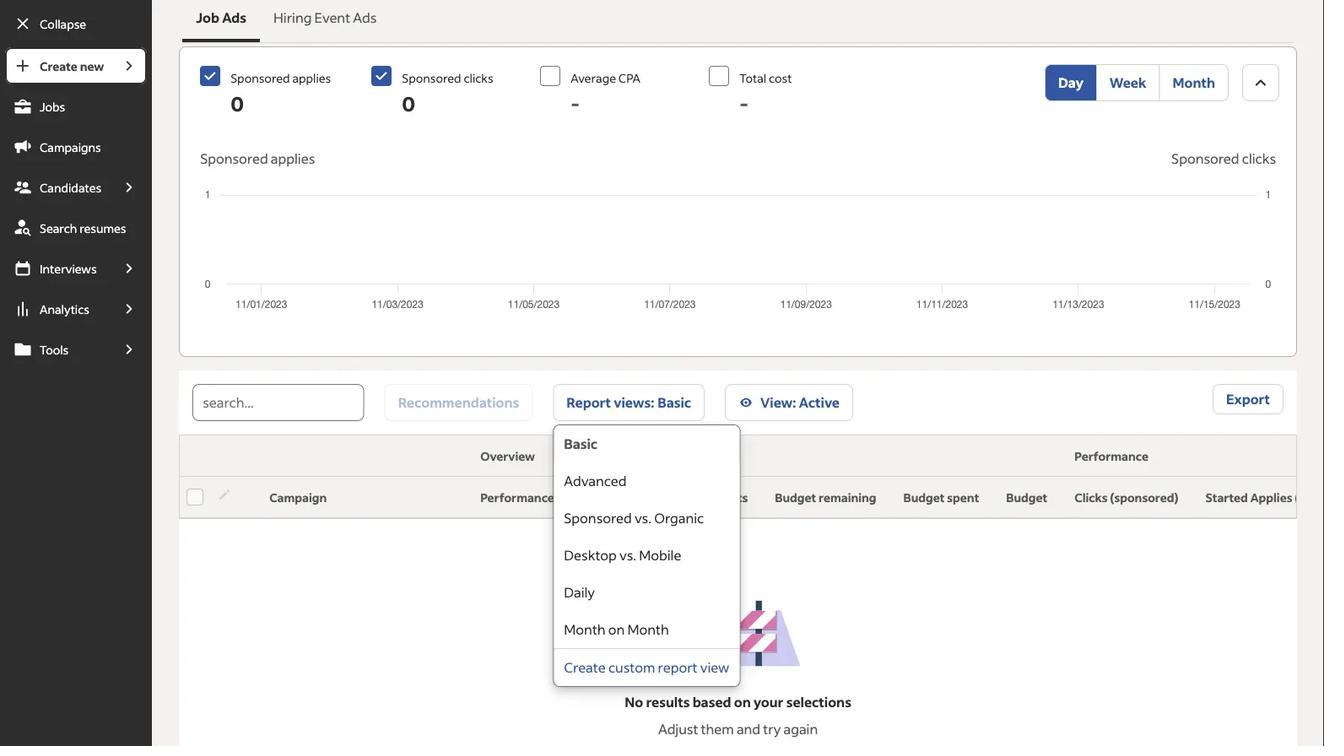 Task type: locate. For each thing, give the bounding box(es) containing it.
1 vertical spatial on
[[734, 693, 751, 710]]

1 horizontal spatial on
[[734, 693, 751, 710]]

0 horizontal spatial month
[[564, 621, 606, 638]]

performance down "overview"
[[480, 490, 554, 505]]

0 vertical spatial applies
[[292, 70, 331, 86]]

tab list
[[179, 0, 1297, 46]]

month button
[[1159, 64, 1229, 101]]

0 vertical spatial create
[[40, 58, 78, 73]]

performance insight
[[480, 490, 596, 505]]

1 vertical spatial results
[[646, 693, 690, 710]]

0 vertical spatial performance
[[1075, 449, 1149, 464]]

0 horizontal spatial create
[[40, 58, 78, 73]]

budget right spent
[[1007, 490, 1048, 505]]

total cost -
[[740, 70, 792, 116]]

sponsored applies
[[200, 150, 315, 167]]

performance up clicks (sponsored)
[[1075, 449, 1149, 464]]

results
[[710, 490, 748, 505], [646, 693, 690, 710]]

1 horizontal spatial clicks
[[1242, 150, 1276, 167]]

- inside average cpa -
[[571, 90, 580, 116]]

create
[[40, 58, 78, 73], [564, 659, 606, 676]]

1 horizontal spatial ads
[[353, 9, 377, 26]]

view: active button
[[725, 384, 853, 421]]

advanced
[[564, 472, 627, 490]]

1 - from the left
[[571, 90, 580, 116]]

sponsored for sponsored clicks
[[1172, 150, 1240, 167]]

sponsored for sponsored applies 0
[[231, 70, 290, 86]]

new
[[80, 58, 104, 73]]

1 ads from the left
[[222, 9, 246, 26]]

day button
[[1045, 64, 1097, 101]]

0 horizontal spatial performance
[[480, 490, 554, 505]]

- inside total cost -
[[740, 90, 749, 116]]

budget
[[775, 490, 817, 505], [904, 490, 945, 505], [1007, 490, 1048, 505]]

None checkbox
[[372, 66, 392, 86], [540, 66, 561, 86], [709, 66, 730, 86], [372, 66, 392, 86], [540, 66, 561, 86], [709, 66, 730, 86]]

ads right job
[[222, 9, 246, 26]]

1 vertical spatial create
[[564, 659, 606, 676]]

sponsored for sponsored applies
[[200, 150, 268, 167]]

month inside month button
[[1173, 74, 1216, 91]]

performance
[[1075, 449, 1149, 464], [480, 490, 554, 505]]

None checkbox
[[200, 66, 220, 86]]

sponsored
[[231, 70, 290, 86], [402, 70, 461, 86], [200, 150, 268, 167], [1172, 150, 1240, 167], [564, 509, 632, 527]]

menu bar containing create new
[[0, 47, 152, 746]]

0 inside sponsored applies 0
[[231, 90, 244, 116]]

job ads
[[196, 9, 246, 26]]

1 vertical spatial clicks
[[1242, 150, 1276, 167]]

on
[[608, 621, 625, 638], [734, 693, 751, 710]]

budget left spent
[[904, 490, 945, 505]]

month down the daily
[[564, 621, 606, 638]]

clicks
[[464, 70, 494, 86], [1242, 150, 1276, 167]]

3 budget from the left
[[1007, 490, 1048, 505]]

1 horizontal spatial 0
[[402, 90, 415, 116]]

hiring
[[274, 9, 312, 26]]

1 horizontal spatial basic
[[658, 394, 691, 411]]

vs. left organic
[[635, 509, 652, 527]]

1 vertical spatial applies
[[271, 150, 315, 167]]

basic up advanced
[[564, 435, 598, 452]]

applies
[[292, 70, 331, 86], [271, 150, 315, 167]]

1 vertical spatial basic
[[564, 435, 598, 452]]

try
[[763, 720, 781, 737]]

- down "average"
[[571, 90, 580, 116]]

1 horizontal spatial results
[[710, 490, 748, 505]]

1 horizontal spatial create
[[564, 659, 606, 676]]

1 budget from the left
[[775, 490, 817, 505]]

sponsored clicks
[[1172, 150, 1276, 167]]

0 horizontal spatial 0
[[231, 90, 244, 116]]

no results based on your selections
[[625, 693, 852, 710]]

event
[[315, 9, 350, 26]]

average cpa -
[[571, 70, 641, 116]]

performance for performance
[[1075, 449, 1149, 464]]

results up adjust
[[646, 693, 690, 710]]

cost
[[769, 70, 792, 86]]

1 vertical spatial performance
[[480, 490, 554, 505]]

campaigns
[[40, 139, 101, 154]]

create new
[[40, 58, 104, 73]]

sponsored vs. organic menu item
[[554, 500, 740, 537]]

custom
[[609, 659, 655, 676]]

clicks (sponsored)
[[1075, 490, 1179, 505]]

0 vertical spatial results
[[710, 490, 748, 505]]

edit image
[[217, 487, 232, 502]]

1 horizontal spatial -
[[740, 90, 749, 116]]

0
[[231, 90, 244, 116], [402, 90, 415, 116]]

sponsored inside sponsored applies 0
[[231, 70, 290, 86]]

2 0 from the left
[[402, 90, 415, 116]]

2 - from the left
[[740, 90, 749, 116]]

create for create new
[[40, 58, 78, 73]]

0 horizontal spatial results
[[646, 693, 690, 710]]

menu bar
[[0, 47, 152, 746]]

month
[[1173, 74, 1216, 91], [564, 621, 606, 638], [628, 621, 669, 638]]

average
[[571, 70, 616, 86]]

1 horizontal spatial performance
[[1075, 449, 1149, 464]]

vs.
[[635, 509, 652, 527], [620, 547, 637, 564]]

hide chart image
[[1251, 73, 1271, 93]]

budget left remaining
[[775, 490, 817, 505]]

create new link
[[5, 47, 112, 84]]

group
[[1045, 64, 1229, 101]]

hiring event ads button
[[260, 0, 390, 42]]

week button
[[1096, 64, 1160, 101]]

0 vertical spatial on
[[608, 621, 625, 638]]

export
[[1226, 390, 1270, 408]]

ads right the event
[[353, 9, 377, 26]]

cpa
[[619, 70, 641, 86]]

applies down sponsored applies 0
[[271, 150, 315, 167]]

applies inside sponsored applies 0
[[292, 70, 331, 86]]

1 0 from the left
[[231, 90, 244, 116]]

interviews link
[[5, 250, 112, 287]]

basic right views:
[[658, 394, 691, 411]]

1 horizontal spatial budget
[[904, 490, 945, 505]]

0 horizontal spatial on
[[608, 621, 625, 638]]

clicks
[[1075, 490, 1108, 505]]

advanced menu item
[[554, 463, 740, 500]]

2 ads from the left
[[353, 9, 377, 26]]

applies for sponsored applies
[[271, 150, 315, 167]]

create inside create new link
[[40, 58, 78, 73]]

0 vertical spatial vs.
[[635, 509, 652, 527]]

your
[[754, 693, 784, 710]]

0 for sponsored applies 0
[[231, 90, 244, 116]]

0 inside sponsored clicks 0
[[402, 90, 415, 116]]

month right week on the top right of page
[[1173, 74, 1216, 91]]

sponsored inside sponsored clicks 0
[[402, 70, 461, 86]]

basic
[[658, 394, 691, 411], [564, 435, 598, 452]]

vs. left the mobile
[[620, 547, 637, 564]]

sponsored inside the sponsored vs. organic menu item
[[564, 509, 632, 527]]

no
[[625, 693, 643, 710]]

search resumes link
[[5, 209, 147, 246]]

total
[[740, 70, 767, 86]]

2 horizontal spatial budget
[[1007, 490, 1048, 505]]

month down the daily menu item
[[628, 621, 669, 638]]

on left your
[[734, 693, 751, 710]]

budget spent
[[904, 490, 979, 505]]

adjust
[[658, 720, 698, 737]]

ads
[[222, 9, 246, 26], [353, 9, 377, 26]]

0 horizontal spatial ads
[[222, 9, 246, 26]]

applies down hiring event ads button
[[292, 70, 331, 86]]

(sponsored)
[[1110, 490, 1179, 505]]

2 horizontal spatial month
[[1173, 74, 1216, 91]]

budget remaining
[[775, 490, 877, 505]]

report views: basic
[[567, 394, 691, 411]]

no results available image
[[675, 600, 802, 667]]

2 budget from the left
[[904, 490, 945, 505]]

0 horizontal spatial basic
[[564, 435, 598, 452]]

tools
[[40, 342, 69, 357]]

create left custom
[[564, 659, 606, 676]]

on up custom
[[608, 621, 625, 638]]

create for create custom report view
[[564, 659, 606, 676]]

0 horizontal spatial budget
[[775, 490, 817, 505]]

results right the key
[[710, 490, 748, 505]]

- down total
[[740, 90, 749, 116]]

-
[[571, 90, 580, 116], [740, 90, 749, 116]]

group containing day
[[1045, 64, 1229, 101]]

create custom report view link
[[564, 659, 730, 676]]

1 vertical spatial vs.
[[620, 547, 637, 564]]

0 horizontal spatial -
[[571, 90, 580, 116]]

create left new
[[40, 58, 78, 73]]

ads inside button
[[353, 9, 377, 26]]

search... field
[[193, 384, 364, 421]]

0 vertical spatial clicks
[[464, 70, 494, 86]]

collapse button
[[5, 5, 147, 42]]

insight
[[557, 490, 596, 505]]

key results
[[686, 490, 748, 505]]

vs. for desktop
[[620, 547, 637, 564]]

clicks inside sponsored clicks 0
[[464, 70, 494, 86]]

tools link
[[5, 331, 112, 368]]

- for average cpa -
[[571, 90, 580, 116]]

0 horizontal spatial clicks
[[464, 70, 494, 86]]

on inside menu item
[[608, 621, 625, 638]]



Task type: vqa. For each thing, say whether or not it's contained in the screenshot.
the Deep dive into your performance by comparing key metrics, like clicks and applies, across jobs and campaigns. in the bottom of the page
no



Task type: describe. For each thing, give the bounding box(es) containing it.
sponsored clicks 0
[[402, 70, 494, 116]]

daily menu item
[[554, 574, 740, 611]]

month on month
[[564, 621, 669, 638]]

mobile
[[639, 547, 682, 564]]

- for total cost -
[[740, 90, 749, 116]]

overview
[[480, 449, 535, 464]]

view:
[[761, 394, 796, 411]]

adjust them and try again
[[658, 720, 818, 737]]

active
[[799, 394, 840, 411]]

1 horizontal spatial month
[[628, 621, 669, 638]]

jobs
[[40, 99, 65, 114]]

hiring event ads
[[274, 9, 377, 26]]

(spon
[[1295, 490, 1324, 505]]

desktop vs. mobile menu item
[[554, 537, 740, 574]]

analytics link
[[5, 290, 112, 328]]

view: active
[[761, 394, 840, 411]]

month for month on month
[[564, 621, 606, 638]]

clicks for sponsored clicks 0
[[464, 70, 494, 86]]

job
[[196, 9, 219, 26]]

campaign
[[269, 490, 327, 505]]

report
[[567, 394, 611, 411]]

results for no
[[646, 693, 690, 710]]

tab list containing job ads
[[179, 0, 1297, 46]]

candidates link
[[5, 169, 112, 206]]

views:
[[614, 394, 654, 411]]

analytics
[[40, 301, 89, 317]]

ads inside button
[[222, 9, 246, 26]]

search resumes
[[40, 220, 126, 236]]

view
[[700, 659, 730, 676]]

and
[[737, 720, 761, 737]]

budget for budget remaining
[[775, 490, 817, 505]]

clicks for sponsored clicks
[[1242, 150, 1276, 167]]

started
[[1206, 490, 1248, 505]]

collapse
[[40, 16, 86, 31]]

sponsored applies 0
[[231, 70, 331, 116]]

desktop vs. mobile
[[564, 547, 682, 564]]

started applies (spon
[[1206, 490, 1324, 505]]

month on month menu item
[[554, 611, 740, 648]]

vs. for sponsored
[[635, 509, 652, 527]]

spent
[[947, 490, 979, 505]]

sponsored vs. organic
[[564, 509, 704, 527]]

search
[[40, 220, 77, 236]]

daily
[[564, 584, 595, 601]]

performance for performance insight
[[480, 490, 554, 505]]

day
[[1058, 74, 1084, 91]]

remaining
[[819, 490, 877, 505]]

campaigns link
[[5, 128, 147, 165]]

based
[[693, 693, 731, 710]]

0 for sponsored clicks 0
[[402, 90, 415, 116]]

organic
[[654, 509, 704, 527]]

applies for sponsored applies 0
[[292, 70, 331, 86]]

export button
[[1213, 384, 1284, 414]]

job ads button
[[183, 0, 260, 42]]

interviews
[[40, 261, 97, 276]]

key
[[686, 490, 707, 505]]

budget for budget spent
[[904, 490, 945, 505]]

them
[[701, 720, 734, 737]]

sponsored for sponsored clicks 0
[[402, 70, 461, 86]]

candidates
[[40, 180, 101, 195]]

create custom report view
[[564, 659, 730, 676]]

0 vertical spatial basic
[[658, 394, 691, 411]]

results for key
[[710, 490, 748, 505]]

selections
[[786, 693, 852, 710]]

report
[[658, 659, 698, 676]]

again
[[784, 720, 818, 737]]

jobs link
[[5, 88, 147, 125]]

resumes
[[79, 220, 126, 236]]

week
[[1110, 74, 1147, 91]]

applies
[[1251, 490, 1293, 505]]

sponsored for sponsored vs. organic
[[564, 509, 632, 527]]

month for month
[[1173, 74, 1216, 91]]

desktop
[[564, 547, 617, 564]]



